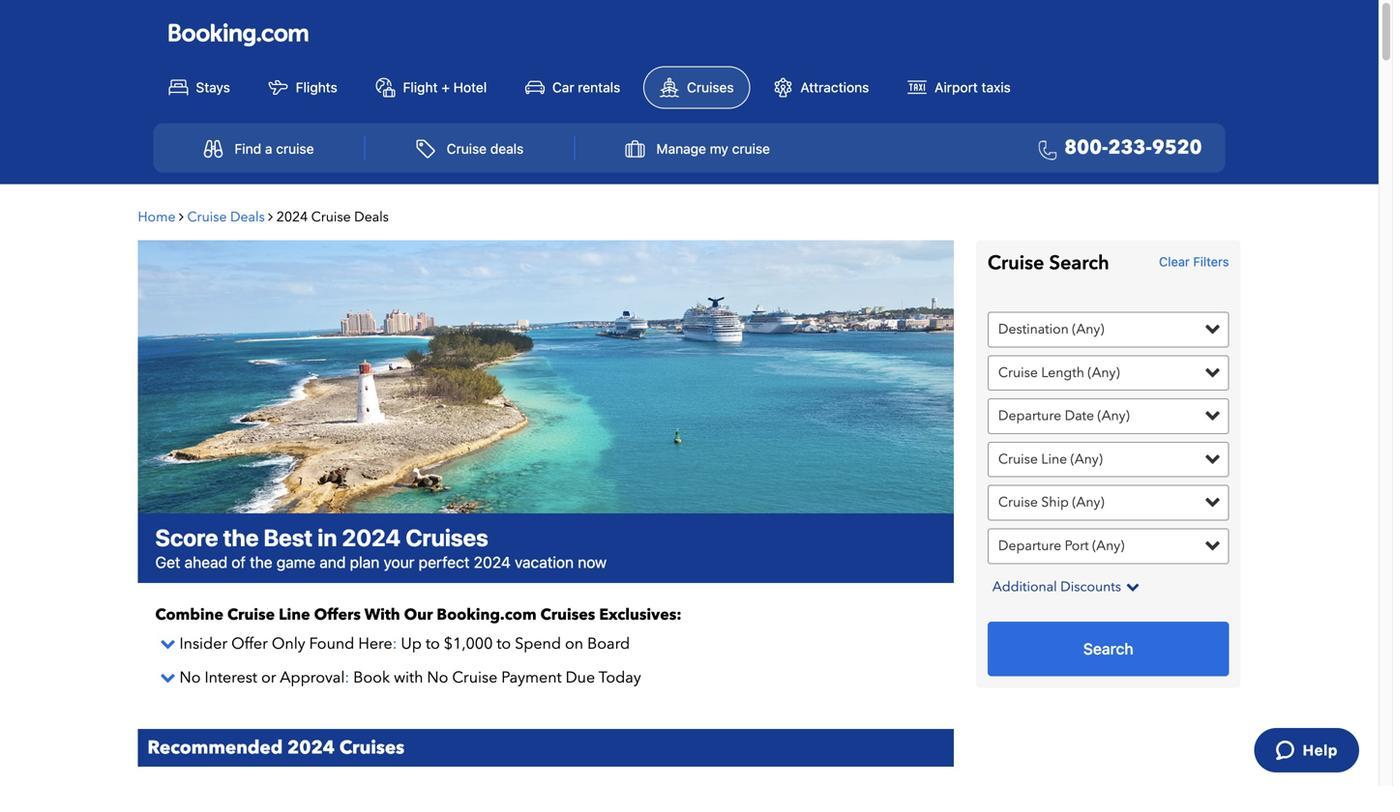 Task type: locate. For each thing, give the bounding box(es) containing it.
) for cruise length ( any )
[[1116, 364, 1120, 382]]

( right length on the right top of the page
[[1088, 364, 1092, 382]]

cruise
[[276, 141, 314, 157], [732, 141, 770, 157]]

0 vertical spatial chevron down image
[[1121, 580, 1140, 593]]

( right port
[[1092, 537, 1097, 555]]

cruises
[[687, 79, 734, 95], [406, 524, 488, 551], [541, 605, 595, 626], [339, 736, 405, 761]]

here
[[358, 634, 392, 655]]

chevron down image
[[1121, 580, 1140, 593], [155, 670, 176, 686]]

search link
[[988, 622, 1229, 677]]

any right date
[[1102, 407, 1126, 425]]

car
[[552, 79, 574, 95]]

clear
[[1159, 255, 1190, 269]]

cruise up offer
[[227, 605, 275, 626]]

up
[[401, 634, 422, 655]]

offer
[[231, 634, 268, 655]]

1 vertical spatial line
[[279, 605, 310, 626]]

plan
[[350, 554, 380, 572]]

0 vertical spatial search
[[1049, 250, 1109, 277]]

line up ship at the right of the page
[[1041, 450, 1067, 469]]

: left up at the bottom left of the page
[[392, 634, 397, 655]]

( right date
[[1098, 407, 1102, 425]]

search inside search link
[[1083, 640, 1134, 658]]

search up destination ( any )
[[1049, 250, 1109, 277]]

) for departure port ( any )
[[1121, 537, 1125, 555]]

1 deals from the left
[[230, 208, 265, 226]]

your
[[384, 554, 415, 572]]

( for ship
[[1072, 494, 1076, 512]]

) right ship at the right of the page
[[1100, 494, 1104, 512]]

cruise right angle right image
[[187, 208, 227, 226]]

cruise inside manage my cruise dropdown button
[[732, 141, 770, 157]]

cruise up cruise ship ( any ) at right
[[998, 450, 1038, 469]]

the right of
[[250, 554, 272, 572]]

2024 cruise deals image
[[138, 241, 954, 514]]

) down the departure date ( any )
[[1099, 450, 1103, 469]]

( right ship at the right of the page
[[1072, 494, 1076, 512]]

0 horizontal spatial line
[[279, 605, 310, 626]]

due
[[566, 668, 595, 689]]

( right "destination"
[[1072, 320, 1076, 339]]

insider offer only found here : up to $1,000 to spend on board
[[179, 634, 630, 655]]

manage my cruise
[[656, 141, 770, 157]]

cruise left deals
[[447, 141, 487, 157]]

destination
[[998, 320, 1069, 339]]

departure up cruise line ( any )
[[998, 407, 1062, 425]]

cruises up 'on'
[[541, 605, 595, 626]]

to right up at the bottom left of the page
[[426, 634, 440, 655]]

cruise deals link
[[395, 130, 545, 167]]

cruise right the a
[[276, 141, 314, 157]]

cruise right angle right icon
[[311, 208, 351, 226]]

offers
[[314, 605, 361, 626]]

( down date
[[1071, 450, 1075, 469]]

search
[[1049, 250, 1109, 277], [1083, 640, 1134, 658]]

found
[[309, 634, 354, 655]]

search down additional discounts dropdown button
[[1083, 640, 1134, 658]]

cruise for cruise ship ( any )
[[998, 494, 1038, 512]]

2 to from the left
[[497, 634, 511, 655]]

departure for departure date
[[998, 407, 1062, 425]]

cruise left length on the right top of the page
[[998, 364, 1038, 382]]

1 vertical spatial search
[[1083, 640, 1134, 658]]

) right date
[[1126, 407, 1130, 425]]

combine
[[155, 605, 224, 626]]

cruise for manage my cruise
[[732, 141, 770, 157]]

2024 down approval
[[287, 736, 335, 761]]

chevron down image inside additional discounts dropdown button
[[1121, 580, 1140, 593]]

( for length
[[1088, 364, 1092, 382]]

no right with
[[427, 668, 448, 689]]

departure up additional
[[998, 537, 1062, 555]]

None search field
[[976, 240, 1241, 689]]

cruise up "destination"
[[988, 250, 1044, 277]]

car rentals
[[552, 79, 620, 95]]

clear filters
[[1159, 255, 1229, 269]]

no interest or approval : book with no cruise payment due today
[[179, 668, 641, 689]]

chevron down image down chevron down image
[[155, 670, 176, 686]]

any up length on the right top of the page
[[1076, 320, 1100, 339]]

233-
[[1108, 134, 1152, 161]]

flights
[[296, 79, 337, 95]]

: left book
[[345, 668, 349, 689]]

with
[[364, 605, 400, 626]]

any right ship at the right of the page
[[1076, 494, 1100, 512]]

departure port ( any )
[[998, 537, 1125, 555]]

cruise right my
[[732, 141, 770, 157]]

any right length on the right top of the page
[[1092, 364, 1116, 382]]

to down booking.com
[[497, 634, 511, 655]]

no down insider
[[179, 668, 201, 689]]

chevron down image up search link
[[1121, 580, 1140, 593]]

additional
[[993, 578, 1057, 596]]

cruise deals link
[[187, 208, 265, 226]]

0 vertical spatial :
[[392, 634, 397, 655]]

any down date
[[1075, 450, 1099, 469]]

800-233-9520 link
[[1031, 134, 1202, 163]]

9520
[[1152, 134, 1202, 161]]

home link
[[138, 208, 179, 226]]

0 horizontal spatial :
[[345, 668, 349, 689]]

cruise down $1,000
[[452, 668, 498, 689]]

1 horizontal spatial no
[[427, 668, 448, 689]]

in
[[318, 524, 337, 551]]

:
[[392, 634, 397, 655], [345, 668, 349, 689]]

) right length on the right top of the page
[[1116, 364, 1120, 382]]

vacation
[[515, 554, 574, 572]]

game
[[276, 554, 316, 572]]

1 departure from the top
[[998, 407, 1062, 425]]

hotel
[[454, 79, 487, 95]]

line up only
[[279, 605, 310, 626]]

cruise
[[447, 141, 487, 157], [187, 208, 227, 226], [311, 208, 351, 226], [988, 250, 1044, 277], [998, 364, 1038, 382], [998, 450, 1038, 469], [998, 494, 1038, 512], [227, 605, 275, 626], [452, 668, 498, 689]]

) for departure date ( any )
[[1126, 407, 1130, 425]]

1 vertical spatial departure
[[998, 537, 1062, 555]]

any
[[1076, 320, 1100, 339], [1092, 364, 1116, 382], [1102, 407, 1126, 425], [1075, 450, 1099, 469], [1076, 494, 1100, 512], [1097, 537, 1121, 555]]

0 horizontal spatial to
[[426, 634, 440, 655]]

length
[[1041, 364, 1085, 382]]

cruises up perfect
[[406, 524, 488, 551]]

recommended
[[148, 736, 283, 761]]

1 horizontal spatial :
[[392, 634, 397, 655]]

1 horizontal spatial cruise
[[732, 141, 770, 157]]

only
[[272, 634, 305, 655]]

) for cruise line ( any )
[[1099, 450, 1103, 469]]

any right port
[[1097, 537, 1121, 555]]

any for cruise ship
[[1076, 494, 1100, 512]]

1 horizontal spatial to
[[497, 634, 511, 655]]

cruise inside cruise deals link
[[447, 141, 487, 157]]

(
[[1072, 320, 1076, 339], [1088, 364, 1092, 382], [1098, 407, 1102, 425], [1071, 450, 1075, 469], [1072, 494, 1076, 512], [1092, 537, 1097, 555]]

2024
[[276, 208, 308, 226], [342, 524, 401, 551], [474, 554, 511, 572], [287, 736, 335, 761]]

my
[[710, 141, 729, 157]]

0 vertical spatial departure
[[998, 407, 1062, 425]]

800-233-9520
[[1065, 134, 1202, 161]]

cruise inside find a cruise link
[[276, 141, 314, 157]]

0 horizontal spatial cruise
[[276, 141, 314, 157]]

cruise search
[[988, 250, 1109, 277]]

0 vertical spatial line
[[1041, 450, 1067, 469]]

flight + hotel link
[[360, 67, 502, 108]]

800-
[[1065, 134, 1108, 161]]

)
[[1100, 320, 1104, 339], [1116, 364, 1120, 382], [1126, 407, 1130, 425], [1099, 450, 1103, 469], [1100, 494, 1104, 512], [1121, 537, 1125, 555]]

insider
[[179, 634, 228, 655]]

attractions link
[[758, 67, 885, 108]]

today
[[599, 668, 641, 689]]

cruises inside score the best in 2024 cruises get ahead of the game and plan your perfect 2024 vacation now
[[406, 524, 488, 551]]

1 horizontal spatial chevron down image
[[1121, 580, 1140, 593]]

1 horizontal spatial deals
[[354, 208, 389, 226]]

1 cruise from the left
[[276, 141, 314, 157]]

cruise for cruise length ( any )
[[998, 364, 1038, 382]]

of
[[232, 554, 246, 572]]

) up additional discounts dropdown button
[[1121, 537, 1125, 555]]

stays link
[[153, 67, 246, 108]]

2024 right angle right icon
[[276, 208, 308, 226]]

recommended 2024 cruises
[[148, 736, 405, 761]]

port
[[1065, 537, 1089, 555]]

rentals
[[578, 79, 620, 95]]

deals
[[230, 208, 265, 226], [354, 208, 389, 226]]

1 vertical spatial chevron down image
[[155, 670, 176, 686]]

cruise line ( any )
[[998, 450, 1103, 469]]

score
[[155, 524, 218, 551]]

1 vertical spatial the
[[250, 554, 272, 572]]

manage my cruise button
[[605, 130, 791, 167]]

2 cruise from the left
[[732, 141, 770, 157]]

the
[[223, 524, 259, 551], [250, 554, 272, 572]]

0 horizontal spatial no
[[179, 668, 201, 689]]

cruise left ship at the right of the page
[[998, 494, 1038, 512]]

no
[[179, 668, 201, 689], [427, 668, 448, 689]]

cruises link
[[644, 66, 751, 109]]

the up of
[[223, 524, 259, 551]]

2 departure from the top
[[998, 537, 1062, 555]]

ahead
[[184, 554, 227, 572]]

line
[[1041, 450, 1067, 469], [279, 605, 310, 626]]

1 vertical spatial :
[[345, 668, 349, 689]]

0 horizontal spatial deals
[[230, 208, 265, 226]]



Task type: describe. For each thing, give the bounding box(es) containing it.
airport taxis link
[[892, 67, 1026, 108]]

flight + hotel
[[403, 79, 487, 95]]

find a cruise link
[[183, 130, 335, 167]]

flight
[[403, 79, 438, 95]]

angle right image
[[179, 210, 184, 224]]

our
[[404, 605, 433, 626]]

travel menu navigation
[[153, 123, 1225, 173]]

interest
[[205, 668, 257, 689]]

2 no from the left
[[427, 668, 448, 689]]

2024 right perfect
[[474, 554, 511, 572]]

any for departure date
[[1102, 407, 1126, 425]]

( for line
[[1071, 450, 1075, 469]]

additional discounts button
[[993, 578, 1234, 596]]

find a cruise
[[235, 141, 314, 157]]

stays
[[196, 79, 230, 95]]

+
[[441, 79, 450, 95]]

departure date ( any )
[[998, 407, 1130, 425]]

deals
[[490, 141, 524, 157]]

2 deals from the left
[[354, 208, 389, 226]]

cruise for cruise search
[[988, 250, 1044, 277]]

airport
[[935, 79, 978, 95]]

cruise length ( any )
[[998, 364, 1120, 382]]

home
[[138, 208, 176, 226]]

on
[[565, 634, 584, 655]]

any for cruise length
[[1092, 364, 1116, 382]]

destination ( any )
[[998, 320, 1104, 339]]

cruises up "manage my cruise"
[[687, 79, 734, 95]]

best
[[264, 524, 313, 551]]

none search field containing cruise search
[[976, 240, 1241, 689]]

cruise for find a cruise
[[276, 141, 314, 157]]

and
[[320, 554, 346, 572]]

date
[[1065, 407, 1094, 425]]

0 horizontal spatial chevron down image
[[155, 670, 176, 686]]

get
[[155, 554, 180, 572]]

cruise for cruise deals
[[447, 141, 487, 157]]

exclusives:
[[599, 605, 682, 626]]

any for cruise line
[[1075, 450, 1099, 469]]

flights link
[[253, 67, 353, 108]]

cruise for cruise deals
[[187, 208, 227, 226]]

combine cruise line offers with our booking.com cruises exclusives:
[[155, 605, 682, 626]]

chevron down image
[[155, 636, 176, 651]]

a
[[265, 141, 272, 157]]

with
[[394, 668, 423, 689]]

now
[[578, 554, 607, 572]]

cruise deals
[[187, 208, 265, 226]]

attractions
[[801, 79, 869, 95]]

departure for departure port
[[998, 537, 1062, 555]]

1 no from the left
[[179, 668, 201, 689]]

board
[[587, 634, 630, 655]]

perfect
[[419, 554, 470, 572]]

or
[[261, 668, 276, 689]]

1 horizontal spatial line
[[1041, 450, 1067, 469]]

car rentals link
[[510, 67, 636, 108]]

additional discounts
[[993, 578, 1121, 596]]

0 vertical spatial the
[[223, 524, 259, 551]]

cruise ship ( any )
[[998, 494, 1104, 512]]

booking.com home image
[[169, 22, 308, 48]]

any for departure port
[[1097, 537, 1121, 555]]

clear filters link
[[1159, 252, 1229, 272]]

spend
[[515, 634, 561, 655]]

find
[[235, 141, 261, 157]]

book
[[353, 668, 390, 689]]

approval
[[280, 668, 345, 689]]

cruise for cruise line ( any )
[[998, 450, 1038, 469]]

) for cruise ship ( any )
[[1100, 494, 1104, 512]]

payment
[[501, 668, 562, 689]]

( for port
[[1092, 537, 1097, 555]]

filters
[[1193, 255, 1229, 269]]

( for date
[[1098, 407, 1102, 425]]

ship
[[1041, 494, 1069, 512]]

discounts
[[1061, 578, 1121, 596]]

airport taxis
[[935, 79, 1011, 95]]

score the best in 2024 cruises get ahead of the game and plan your perfect 2024 vacation now
[[155, 524, 607, 572]]

2024 up plan
[[342, 524, 401, 551]]

angle right image
[[268, 210, 273, 224]]

1 to from the left
[[426, 634, 440, 655]]

$1,000
[[444, 634, 493, 655]]

cruise deals
[[447, 141, 524, 157]]

2024 cruise deals
[[276, 208, 389, 226]]

) up the cruise length ( any )
[[1100, 320, 1104, 339]]

taxis
[[982, 79, 1011, 95]]

booking.com
[[437, 605, 537, 626]]

cruises down book
[[339, 736, 405, 761]]



Task type: vqa. For each thing, say whether or not it's contained in the screenshot.
"any" corresponding to Cruise Ship
yes



